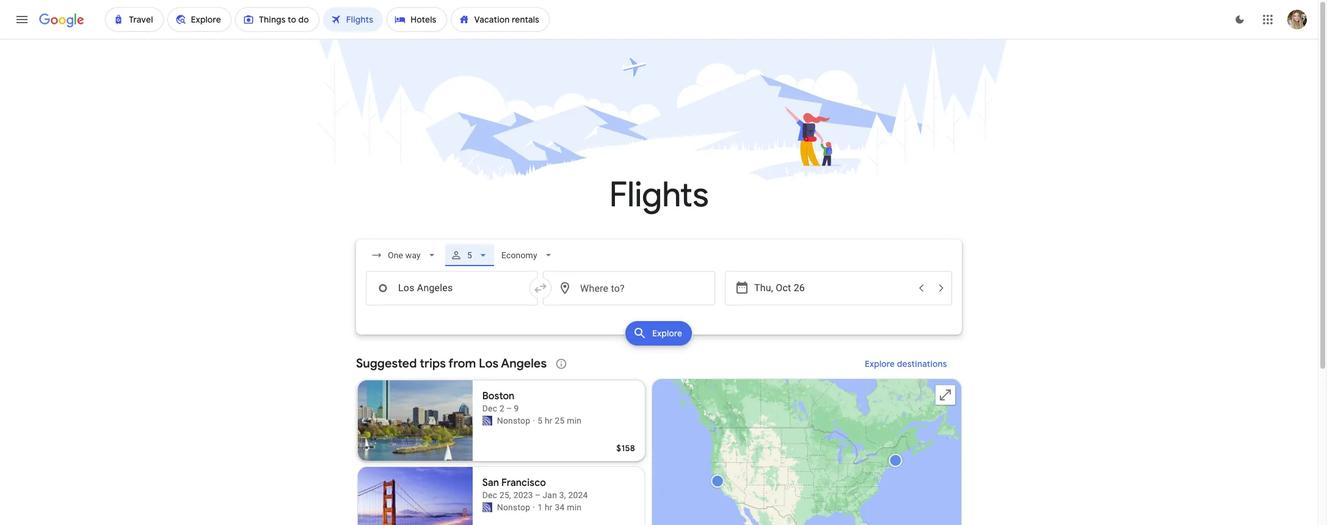 Task type: describe. For each thing, give the bounding box(es) containing it.
san francisco dec 25, 2023 – jan 3, 2024
[[482, 477, 588, 500]]

suggested
[[356, 356, 417, 371]]

trips
[[420, 356, 446, 371]]

1
[[538, 503, 543, 512]]

united image
[[482, 416, 492, 426]]

5 hr 25 min
[[538, 416, 582, 426]]

158 US dollars text field
[[617, 443, 635, 454]]

flights
[[609, 173, 709, 217]]

3,
[[559, 490, 566, 500]]

hr for san francisco
[[545, 503, 553, 512]]

boston dec 2 – 9
[[482, 390, 519, 414]]

25,
[[500, 490, 511, 500]]

5 for 5
[[467, 250, 472, 260]]

explore for explore
[[653, 328, 683, 339]]

united image
[[482, 503, 492, 512]]

explore destinations button
[[850, 349, 962, 379]]

34
[[555, 503, 565, 512]]

from
[[448, 356, 476, 371]]

explore button
[[626, 321, 692, 346]]

destinations
[[897, 359, 947, 370]]

Flight search field
[[346, 239, 972, 349]]

nonstop for dec
[[497, 416, 530, 426]]

dec inside san francisco dec 25, 2023 – jan 3, 2024
[[482, 490, 497, 500]]



Task type: vqa. For each thing, say whether or not it's contained in the screenshot.
6:00 AM corresponding to 1:25 PM
no



Task type: locate. For each thing, give the bounding box(es) containing it.
25
[[555, 416, 565, 426]]

suggested trips from los angeles
[[356, 356, 547, 371]]

min right 25
[[567, 416, 582, 426]]

1 vertical spatial  image
[[533, 501, 535, 514]]

5 inside popup button
[[467, 250, 472, 260]]

None text field
[[366, 271, 538, 305]]

1 horizontal spatial 5
[[538, 416, 543, 426]]

dec inside boston dec 2 – 9
[[482, 404, 497, 414]]

2 min from the top
[[567, 503, 582, 512]]

2023 – jan
[[513, 490, 557, 500]]

$158
[[617, 443, 635, 454]]

 image
[[533, 415, 535, 427], [533, 501, 535, 514]]

1 hr from the top
[[545, 416, 553, 426]]

dec down san
[[482, 490, 497, 500]]

dec
[[482, 404, 497, 414], [482, 490, 497, 500]]

0 vertical spatial nonstop
[[497, 416, 530, 426]]

nonstop
[[497, 416, 530, 426], [497, 503, 530, 512]]

explore destinations
[[865, 359, 947, 370]]

min for san francisco
[[567, 503, 582, 512]]

main menu image
[[15, 12, 29, 27]]

0 vertical spatial min
[[567, 416, 582, 426]]

1 horizontal spatial explore
[[865, 359, 895, 370]]

2024
[[568, 490, 588, 500]]

5 inside suggested trips from los angeles region
[[538, 416, 543, 426]]

1 vertical spatial hr
[[545, 503, 553, 512]]

dec up united image
[[482, 404, 497, 414]]

explore inside explore destinations "button"
[[865, 359, 895, 370]]

0 vertical spatial 5
[[467, 250, 472, 260]]

change appearance image
[[1225, 5, 1255, 34]]

los
[[479, 356, 499, 371]]

0 horizontal spatial 5
[[467, 250, 472, 260]]

nonstop for francisco
[[497, 503, 530, 512]]

explore
[[653, 328, 683, 339], [865, 359, 895, 370]]

hr left 25
[[545, 416, 553, 426]]

explore for explore destinations
[[865, 359, 895, 370]]

hr right 1
[[545, 503, 553, 512]]

1 vertical spatial 5
[[538, 416, 543, 426]]

1 min from the top
[[567, 416, 582, 426]]

1  image from the top
[[533, 415, 535, 427]]

5
[[467, 250, 472, 260], [538, 416, 543, 426]]

1 hr 34 min
[[538, 503, 582, 512]]

san
[[482, 477, 499, 489]]

0 vertical spatial explore
[[653, 328, 683, 339]]

1 vertical spatial dec
[[482, 490, 497, 500]]

2 dec from the top
[[482, 490, 497, 500]]

1 nonstop from the top
[[497, 416, 530, 426]]

min
[[567, 416, 582, 426], [567, 503, 582, 512]]

None field
[[366, 244, 443, 266], [497, 244, 559, 266], [366, 244, 443, 266], [497, 244, 559, 266]]

explore left the destinations
[[865, 359, 895, 370]]

Departure text field
[[754, 272, 911, 305]]

2 hr from the top
[[545, 503, 553, 512]]

 image for san francisco
[[533, 501, 535, 514]]

nonstop down 25,
[[497, 503, 530, 512]]

1 vertical spatial min
[[567, 503, 582, 512]]

min down 2024
[[567, 503, 582, 512]]

 image for boston
[[533, 415, 535, 427]]

 image left 1
[[533, 501, 535, 514]]

hr
[[545, 416, 553, 426], [545, 503, 553, 512]]

explore inside explore button
[[653, 328, 683, 339]]

Where to? text field
[[543, 271, 715, 305]]

angeles
[[501, 356, 547, 371]]

hr for boston
[[545, 416, 553, 426]]

2  image from the top
[[533, 501, 535, 514]]

5 button
[[445, 241, 494, 270]]

min for boston
[[567, 416, 582, 426]]

boston
[[482, 390, 515, 403]]

1 vertical spatial nonstop
[[497, 503, 530, 512]]

suggested trips from los angeles region
[[356, 349, 962, 525]]

0 vertical spatial dec
[[482, 404, 497, 414]]

0 vertical spatial  image
[[533, 415, 535, 427]]

1 dec from the top
[[482, 404, 497, 414]]

2 – 9
[[500, 404, 519, 414]]

5 for 5 hr 25 min
[[538, 416, 543, 426]]

explore down where to? text box
[[653, 328, 683, 339]]

1 vertical spatial explore
[[865, 359, 895, 370]]

0 vertical spatial hr
[[545, 416, 553, 426]]

 image left 5 hr 25 min at the bottom
[[533, 415, 535, 427]]

nonstop down 2 – 9
[[497, 416, 530, 426]]

0 horizontal spatial explore
[[653, 328, 683, 339]]

francisco
[[502, 477, 546, 489]]

2 nonstop from the top
[[497, 503, 530, 512]]



